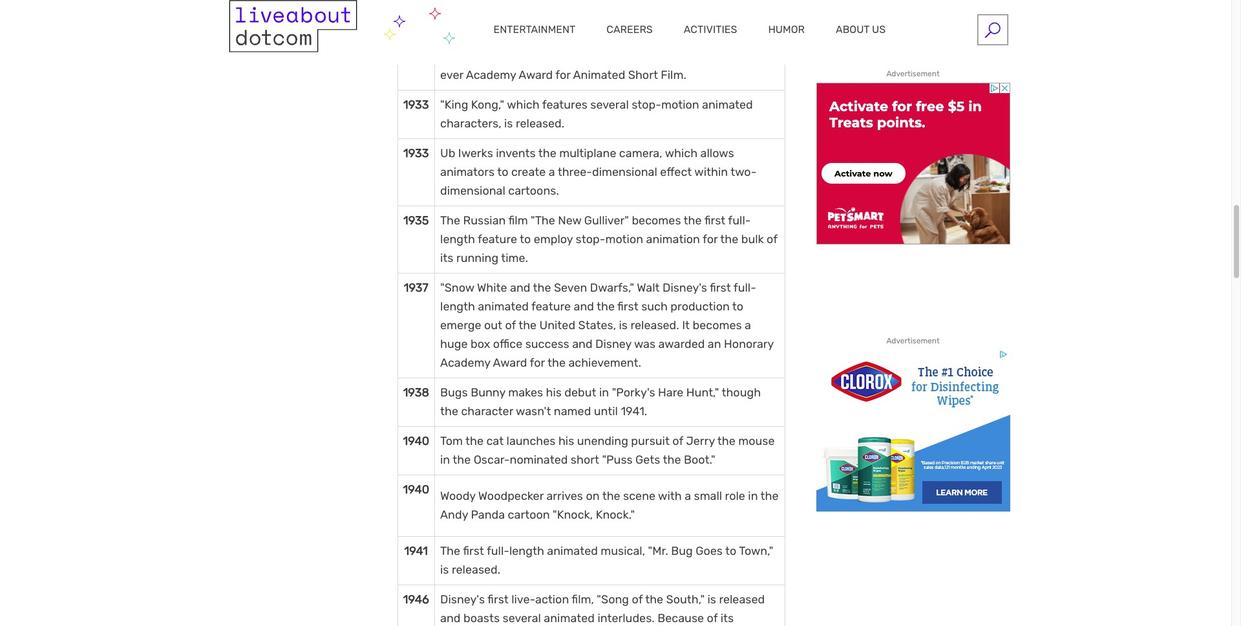 Task type: locate. For each thing, give the bounding box(es) containing it.
1 vertical spatial a
[[745, 318, 752, 332]]

1 1940 from the top
[[403, 434, 429, 448]]

the up create
[[539, 146, 557, 160]]

a
[[549, 165, 555, 179], [745, 318, 752, 332], [685, 489, 691, 503]]

1 vertical spatial several
[[503, 611, 541, 625]]

released. up boasts at the bottom left of the page
[[452, 563, 501, 577]]

1 1933 from the top
[[404, 98, 429, 112]]

several down live- on the left
[[503, 611, 541, 625]]

award down office
[[493, 356, 527, 370]]

1 advertisement region from the top
[[817, 83, 1011, 244]]

of
[[767, 232, 778, 246], [505, 318, 516, 332], [673, 434, 684, 448], [632, 592, 643, 607], [707, 611, 718, 625]]

visit liveabout's homepage image
[[228, 0, 358, 52]]

0 vertical spatial in
[[600, 385, 609, 400]]

his inside bugs bunny makes his debut in "porky's hare hunt," though the character wasn't named until 1941.
[[546, 385, 562, 400]]

1 vertical spatial which
[[665, 146, 698, 160]]

length down "snow
[[440, 299, 475, 314]]

0 vertical spatial which
[[507, 98, 540, 112]]

to right "goes"
[[726, 544, 737, 558]]

entertainment link
[[478, 23, 591, 35]]

its
[[440, 251, 454, 265]]

award inside the first full-color, three-strip technicolor animated short, "flowers and trees," is released. the film wins disney the first- ever academy award for animated short film.
[[519, 68, 553, 82]]

feature down russian
[[478, 232, 517, 246]]

0 vertical spatial stop-
[[632, 98, 662, 112]]

2 horizontal spatial a
[[745, 318, 752, 332]]

the inside the russian film "the new gulliver" becomes the first full- length feature to employ stop-motion animation for the bulk of its running time.
[[440, 213, 461, 228]]

dwarfs,"
[[590, 281, 635, 295]]

0 vertical spatial becomes
[[632, 213, 681, 228]]

1 vertical spatial length
[[440, 299, 475, 314]]

three-
[[541, 30, 576, 45], [558, 165, 592, 179]]

animated up out
[[478, 299, 529, 314]]

arrives
[[547, 489, 583, 503]]

length down the cartoon
[[510, 544, 544, 558]]

1 horizontal spatial stop-
[[632, 98, 662, 112]]

1 vertical spatial academy
[[440, 356, 491, 370]]

released.
[[562, 49, 611, 63], [516, 116, 565, 131], [631, 318, 680, 332], [452, 563, 501, 577]]

is down andy
[[440, 563, 449, 577]]

1 horizontal spatial motion
[[662, 98, 700, 112]]

first down the within
[[705, 213, 726, 228]]

stop- inside the russian film "the new gulliver" becomes the first full- length feature to employ stop-motion animation for the bulk of its running time.
[[576, 232, 606, 246]]

0 horizontal spatial several
[[503, 611, 541, 625]]

2 1933 from the top
[[404, 146, 429, 160]]

1 vertical spatial stop-
[[576, 232, 606, 246]]

careers link
[[591, 23, 669, 35]]

of up interludes.
[[632, 592, 643, 607]]

for up "features"
[[556, 68, 571, 82]]

disney inside "snow white and the seven dwarfs," walt disney's first full- length animated feature and the first such production to emerge out of the united states, is released. it becomes a huge box office success and disney was awarded an honorary academy award for the achievement.
[[596, 337, 632, 351]]

disney up achievement.
[[596, 337, 632, 351]]

0 horizontal spatial disney's
[[440, 592, 485, 607]]

full- inside the first full-length animated musical, "mr. bug goes to town," is released.
[[487, 544, 510, 558]]

motion inside "king kong," which features several stop-motion animated characters, is released.
[[662, 98, 700, 112]]

the left south,"
[[646, 592, 664, 607]]

2 1940 from the top
[[403, 482, 429, 497]]

emerge
[[440, 318, 482, 332]]

of right bulk
[[767, 232, 778, 246]]

several down animated
[[591, 98, 629, 112]]

the up "flowers
[[440, 30, 461, 45]]

0 vertical spatial 1933
[[404, 98, 429, 112]]

length
[[440, 232, 475, 246], [440, 299, 475, 314], [510, 544, 544, 558]]

motion
[[662, 98, 700, 112], [606, 232, 644, 246]]

"flowers
[[440, 49, 487, 63]]

three- down multiplane
[[558, 165, 592, 179]]

feature up united
[[532, 299, 571, 314]]

of right out
[[505, 318, 516, 332]]

the inside the first full-length animated musical, "mr. bug goes to town," is released.
[[440, 544, 461, 558]]

award down trees," in the left top of the page
[[519, 68, 553, 82]]

2 horizontal spatial in
[[748, 489, 758, 503]]

is inside the first full-length animated musical, "mr. bug goes to town," is released.
[[440, 563, 449, 577]]

1 vertical spatial film
[[509, 213, 528, 228]]

the for color,
[[440, 30, 461, 45]]

0 vertical spatial motion
[[662, 98, 700, 112]]

is right south,"
[[708, 592, 717, 607]]

stop- down short
[[632, 98, 662, 112]]

honorary
[[724, 337, 774, 351]]

1 horizontal spatial several
[[591, 98, 629, 112]]

the up success
[[519, 318, 537, 332]]

in right role
[[748, 489, 758, 503]]

0 vertical spatial his
[[546, 385, 562, 400]]

1 vertical spatial advertisement region
[[817, 350, 1011, 512]]

trees,"
[[513, 49, 548, 63]]

which up effect
[[665, 146, 698, 160]]

the left bulk
[[721, 232, 739, 246]]

though
[[722, 385, 761, 400]]

for inside the russian film "the new gulliver" becomes the first full- length feature to employ stop-motion animation for the bulk of its running time.
[[703, 232, 718, 246]]

academy up the kong,"
[[466, 68, 516, 82]]

1940 left "woody"
[[403, 482, 429, 497]]

is right trees," in the left top of the page
[[550, 49, 559, 63]]

technicolor
[[603, 30, 665, 45]]

the for "the
[[440, 213, 461, 228]]

and right white
[[510, 281, 531, 295]]

advertisement region
[[817, 83, 1011, 244], [817, 350, 1011, 512]]

1933 left ""king"
[[404, 98, 429, 112]]

the right gets
[[663, 453, 681, 467]]

disney's inside "snow white and the seven dwarfs," walt disney's first full- length animated feature and the first such production to emerge out of the united states, is released. it becomes a huge box office success and disney was awarded an honorary academy award for the achievement.
[[663, 281, 708, 295]]

to
[[497, 165, 509, 179], [520, 232, 531, 246], [733, 299, 744, 314], [726, 544, 737, 558]]

woody woodpecker arrives on the scene with a small role in the andy panda cartoon "knock, knock."
[[440, 489, 779, 522]]

1 vertical spatial 1940
[[403, 482, 429, 497]]

and left boasts at the bottom left of the page
[[440, 611, 461, 625]]

to right production
[[733, 299, 744, 314]]

a up honorary
[[745, 318, 752, 332]]

first down panda
[[463, 544, 484, 558]]

allows
[[701, 146, 734, 160]]

animated down "knock, at left bottom
[[547, 544, 598, 558]]

gets
[[636, 453, 661, 467]]

boasts
[[464, 611, 500, 625]]

careers
[[607, 23, 653, 35]]

is inside disney's first live-action film, "song of the south," is released and boasts several animated interludes. because of it
[[708, 592, 717, 607]]

1 horizontal spatial in
[[600, 385, 609, 400]]

is
[[550, 49, 559, 63], [504, 116, 513, 131], [619, 318, 628, 332], [440, 563, 449, 577], [708, 592, 717, 607]]

1 vertical spatial becomes
[[693, 318, 742, 332]]

1 vertical spatial dimensional
[[440, 184, 506, 198]]

2 vertical spatial for
[[530, 356, 545, 370]]

dimensional down camera, on the top
[[592, 165, 658, 179]]

1 horizontal spatial disney
[[686, 49, 722, 63]]

full-
[[487, 30, 510, 45], [728, 213, 751, 228], [734, 281, 757, 295], [487, 544, 510, 558]]

1940
[[403, 434, 429, 448], [403, 482, 429, 497]]

such
[[642, 299, 668, 314]]

cartoons.
[[509, 184, 559, 198]]

2 vertical spatial in
[[748, 489, 758, 503]]

"song
[[597, 592, 629, 607]]

film left "the
[[509, 213, 528, 228]]

iwerks
[[458, 146, 493, 160]]

1 vertical spatial feature
[[532, 299, 571, 314]]

0 vertical spatial several
[[591, 98, 629, 112]]

stop- down gulliver"
[[576, 232, 606, 246]]

to down invents
[[497, 165, 509, 179]]

0 horizontal spatial for
[[530, 356, 545, 370]]

for inside the first full-color, three-strip technicolor animated short, "flowers and trees," is released. the film wins disney the first- ever academy award for animated short film.
[[556, 68, 571, 82]]

1 horizontal spatial disney's
[[663, 281, 708, 295]]

film up short
[[636, 49, 655, 63]]

is down the kong,"
[[504, 116, 513, 131]]

released. down "features"
[[516, 116, 565, 131]]

0 vertical spatial disney's
[[663, 281, 708, 295]]

a right create
[[549, 165, 555, 179]]

released. down strip
[[562, 49, 611, 63]]

pursuit
[[631, 434, 670, 448]]

released. inside "snow white and the seven dwarfs," walt disney's first full- length animated feature and the first such production to emerge out of the united states, is released. it becomes a huge box office success and disney was awarded an honorary academy award for the achievement.
[[631, 318, 680, 332]]

stop-
[[632, 98, 662, 112], [576, 232, 606, 246]]

1 vertical spatial his
[[559, 434, 575, 448]]

becomes
[[632, 213, 681, 228], [693, 318, 742, 332]]

the down technicolor
[[613, 49, 633, 63]]

his up short
[[559, 434, 575, 448]]

0 vertical spatial film
[[636, 49, 655, 63]]

becomes up animation
[[632, 213, 681, 228]]

in down 'tom'
[[440, 453, 450, 467]]

feature inside the russian film "the new gulliver" becomes the first full- length feature to employ stop-motion animation for the bulk of its running time.
[[478, 232, 517, 246]]

disney
[[686, 49, 722, 63], [596, 337, 632, 351]]

huge
[[440, 337, 468, 351]]

"snow
[[440, 281, 475, 295]]

live-
[[512, 592, 536, 607]]

three- up trees," in the left top of the page
[[541, 30, 576, 45]]

on
[[586, 489, 600, 503]]

0 vertical spatial disney
[[686, 49, 722, 63]]

2 vertical spatial length
[[510, 544, 544, 558]]

several
[[591, 98, 629, 112], [503, 611, 541, 625]]

2 vertical spatial a
[[685, 489, 691, 503]]

0 vertical spatial a
[[549, 165, 555, 179]]

0 vertical spatial 1940
[[403, 434, 429, 448]]

town,"
[[739, 544, 774, 558]]

released. inside the first full-color, three-strip technicolor animated short, "flowers and trees," is released. the film wins disney the first- ever academy award for animated short film.
[[562, 49, 611, 63]]

first up "flowers
[[463, 30, 484, 45]]

1 horizontal spatial a
[[685, 489, 691, 503]]

the inside disney's first live-action film, "song of the south," is released and boasts several animated interludes. because of it
[[646, 592, 664, 607]]

1940 left 'tom'
[[403, 434, 429, 448]]

academy down huge
[[440, 356, 491, 370]]

the down the bugs
[[440, 404, 459, 418]]

1 vertical spatial disney
[[596, 337, 632, 351]]

0 horizontal spatial which
[[507, 98, 540, 112]]

0 vertical spatial three-
[[541, 30, 576, 45]]

box
[[471, 337, 491, 351]]

0 horizontal spatial feature
[[478, 232, 517, 246]]

first inside the russian film "the new gulliver" becomes the first full- length feature to employ stop-motion animation for the bulk of its running time.
[[705, 213, 726, 228]]

1937
[[404, 281, 429, 295]]

several inside "king kong," which features several stop-motion animated characters, is released.
[[591, 98, 629, 112]]

"puss
[[602, 453, 633, 467]]

1 horizontal spatial feature
[[532, 299, 571, 314]]

to inside "snow white and the seven dwarfs," walt disney's first full- length animated feature and the first such production to emerge out of the united states, is released. it becomes a huge box office success and disney was awarded an honorary academy award for the achievement.
[[733, 299, 744, 314]]

animated inside "king kong," which features several stop-motion animated characters, is released.
[[702, 98, 753, 112]]

1 vertical spatial in
[[440, 453, 450, 467]]

short
[[628, 68, 658, 82]]

disney's up production
[[663, 281, 708, 295]]

0 horizontal spatial motion
[[606, 232, 644, 246]]

his up named
[[546, 385, 562, 400]]

of inside tom the cat launches his unending pursuit of jerry the mouse in the oscar-nominated short "puss gets the boot."
[[673, 434, 684, 448]]

length up its at the left of page
[[440, 232, 475, 246]]

dimensional down animators
[[440, 184, 506, 198]]

"knock,
[[553, 508, 593, 522]]

first inside disney's first live-action film, "song of the south," is released and boasts several animated interludes. because of it
[[488, 592, 509, 607]]

the left cat
[[466, 434, 484, 448]]

first down dwarfs,"
[[618, 299, 639, 314]]

1 vertical spatial award
[[493, 356, 527, 370]]

animated up wins
[[668, 30, 719, 45]]

two-
[[731, 165, 757, 179]]

motion down film.
[[662, 98, 700, 112]]

0 vertical spatial length
[[440, 232, 475, 246]]

the right '1941'
[[440, 544, 461, 558]]

in
[[600, 385, 609, 400], [440, 453, 450, 467], [748, 489, 758, 503]]

0 vertical spatial for
[[556, 68, 571, 82]]

his
[[546, 385, 562, 400], [559, 434, 575, 448]]

create
[[512, 165, 546, 179]]

camera,
[[619, 146, 663, 160]]

the first full-length animated musical, "mr. bug goes to town," is released.
[[440, 544, 774, 577]]

0 vertical spatial feature
[[478, 232, 517, 246]]

andy
[[440, 508, 468, 522]]

1 vertical spatial disney's
[[440, 592, 485, 607]]

1940 for tom the cat launches his unending pursuit of jerry the mouse in the oscar-nominated short "puss gets the boot."
[[403, 434, 429, 448]]

banner
[[0, 0, 1242, 65]]

the right role
[[761, 489, 779, 503]]

bugs
[[440, 385, 468, 400]]

0 horizontal spatial in
[[440, 453, 450, 467]]

of left jerry in the bottom right of the page
[[673, 434, 684, 448]]

is inside "snow white and the seven dwarfs," walt disney's first full- length animated feature and the first such production to emerge out of the united states, is released. it becomes a huge box office success and disney was awarded an honorary academy award for the achievement.
[[619, 318, 628, 332]]

the down short,
[[725, 49, 743, 63]]

becomes inside the russian film "the new gulliver" becomes the first full- length feature to employ stop-motion animation for the bulk of its running time.
[[632, 213, 681, 228]]

in up until
[[600, 385, 609, 400]]

activities link
[[669, 23, 753, 35]]

is right 'states,'
[[619, 318, 628, 332]]

1 vertical spatial three-
[[558, 165, 592, 179]]

motion down gulliver"
[[606, 232, 644, 246]]

0 vertical spatial dimensional
[[592, 165, 658, 179]]

production
[[671, 299, 730, 314]]

and
[[490, 49, 510, 63], [510, 281, 531, 295], [574, 299, 594, 314], [572, 337, 593, 351], [440, 611, 461, 625]]

1 vertical spatial motion
[[606, 232, 644, 246]]

for right animation
[[703, 232, 718, 246]]

because
[[658, 611, 704, 625]]

"king
[[440, 98, 468, 112]]

0 vertical spatial award
[[519, 68, 553, 82]]

was
[[634, 337, 656, 351]]

0 horizontal spatial stop-
[[576, 232, 606, 246]]

0 horizontal spatial dimensional
[[440, 184, 506, 198]]

"the
[[531, 213, 555, 228]]

which
[[507, 98, 540, 112], [665, 146, 698, 160]]

to up time. in the top left of the page
[[520, 232, 531, 246]]

length inside the first full-length animated musical, "mr. bug goes to town," is released.
[[510, 544, 544, 558]]

0 horizontal spatial disney
[[596, 337, 632, 351]]

0 vertical spatial advertisement region
[[817, 83, 1011, 244]]

for down success
[[530, 356, 545, 370]]

0 horizontal spatial becomes
[[632, 213, 681, 228]]

1 horizontal spatial film
[[636, 49, 655, 63]]

gulliver"
[[585, 213, 629, 228]]

length inside the russian film "the new gulliver" becomes the first full- length feature to employ stop-motion animation for the bulk of its running time.
[[440, 232, 475, 246]]

the down success
[[548, 356, 566, 370]]

length inside "snow white and the seven dwarfs," walt disney's first full- length animated feature and the first such production to emerge out of the united states, is released. it becomes a huge box office success and disney was awarded an honorary academy award for the achievement.
[[440, 299, 475, 314]]

of inside the russian film "the new gulliver" becomes the first full- length feature to employ stop-motion animation for the bulk of its running time.
[[767, 232, 778, 246]]

1940 for woody woodpecker arrives on the scene with a small role in the andy panda cartoon "knock, knock."
[[403, 482, 429, 497]]

of right because
[[707, 611, 718, 625]]

2 horizontal spatial for
[[703, 232, 718, 246]]

disney's up boasts at the bottom left of the page
[[440, 592, 485, 607]]

the right 1935
[[440, 213, 461, 228]]

animated inside the first full-length animated musical, "mr. bug goes to town," is released.
[[547, 544, 598, 558]]

1 horizontal spatial dimensional
[[592, 165, 658, 179]]

first
[[463, 30, 484, 45], [705, 213, 726, 228], [710, 281, 731, 295], [618, 299, 639, 314], [463, 544, 484, 558], [488, 592, 509, 607]]

the
[[440, 30, 461, 45], [613, 49, 633, 63], [440, 213, 461, 228], [440, 544, 461, 558]]

1 horizontal spatial which
[[665, 146, 698, 160]]

goes
[[696, 544, 723, 558]]

animated down the film,
[[544, 611, 595, 625]]

1 vertical spatial for
[[703, 232, 718, 246]]

"porky's
[[612, 385, 656, 400]]

released. down "such"
[[631, 318, 680, 332]]

1 horizontal spatial for
[[556, 68, 571, 82]]

0 horizontal spatial a
[[549, 165, 555, 179]]

1 horizontal spatial becomes
[[693, 318, 742, 332]]

first up boasts at the bottom left of the page
[[488, 592, 509, 607]]

dimensional
[[592, 165, 658, 179], [440, 184, 506, 198]]

success
[[526, 337, 570, 351]]

and left trees," in the left top of the page
[[490, 49, 510, 63]]

his inside tom the cat launches his unending pursuit of jerry the mouse in the oscar-nominated short "puss gets the boot."
[[559, 434, 575, 448]]

1 vertical spatial 1933
[[404, 146, 429, 160]]

a right with
[[685, 489, 691, 503]]

animated up the allows
[[702, 98, 753, 112]]

the inside the first full-color, three-strip technicolor animated short, "flowers and trees," is released. the film wins disney the first- ever academy award for animated short film.
[[725, 49, 743, 63]]

short,
[[722, 30, 753, 45]]

becomes up an
[[693, 318, 742, 332]]

disney down activities link
[[686, 49, 722, 63]]

1933 left ub
[[404, 146, 429, 160]]

panda
[[471, 508, 505, 522]]

0 vertical spatial academy
[[466, 68, 516, 82]]

which right the kong,"
[[507, 98, 540, 112]]

0 horizontal spatial film
[[509, 213, 528, 228]]



Task type: vqa. For each thing, say whether or not it's contained in the screenshot.
1938
yes



Task type: describe. For each thing, give the bounding box(es) containing it.
disney's inside disney's first live-action film, "song of the south," is released and boasts several animated interludes. because of it
[[440, 592, 485, 607]]

and down 'states,'
[[572, 337, 593, 351]]

walt
[[637, 281, 660, 295]]

employ
[[534, 232, 573, 246]]

released. inside "king kong," which features several stop-motion animated characters, is released.
[[516, 116, 565, 131]]

bug
[[671, 544, 693, 558]]

hare
[[658, 385, 684, 400]]

of inside "snow white and the seven dwarfs," walt disney's first full- length animated feature and the first such production to emerge out of the united states, is released. it becomes a huge box office success and disney was awarded an honorary academy award for the achievement.
[[505, 318, 516, 332]]

first inside the first full-length animated musical, "mr. bug goes to town," is released.
[[463, 544, 484, 558]]

white
[[477, 281, 507, 295]]

russian
[[463, 213, 506, 228]]

within
[[695, 165, 728, 179]]

woodpecker
[[478, 489, 544, 503]]

kong,"
[[471, 98, 505, 112]]

stop- inside "king kong," which features several stop-motion animated characters, is released.
[[632, 98, 662, 112]]

cartoon
[[508, 508, 550, 522]]

1933 for "king kong," which features several stop-motion animated characters, is released.
[[404, 98, 429, 112]]

with
[[658, 489, 682, 503]]

disney's first live-action film, "song of the south," is released and boasts several animated interludes. because of it
[[440, 592, 777, 626]]

is inside the first full-color, three-strip technicolor animated short, "flowers and trees," is released. the film wins disney the first- ever academy award for animated short film.
[[550, 49, 559, 63]]

the inside the "ub iwerks invents the multiplane camera, which allows animators to create a three-dimensional effect within two- dimensional cartoons."
[[539, 146, 557, 160]]

characters,
[[440, 116, 502, 131]]

three- inside the first full-color, three-strip technicolor animated short, "flowers and trees," is released. the film wins disney the first- ever academy award for animated short film.
[[541, 30, 576, 45]]

1941
[[405, 544, 428, 558]]

animated inside the first full-color, three-strip technicolor animated short, "flowers and trees," is released. the film wins disney the first- ever academy award for animated short film.
[[668, 30, 719, 45]]

states,
[[579, 318, 616, 332]]

knock."
[[596, 508, 635, 522]]

woody
[[440, 489, 476, 503]]

bulk
[[742, 232, 764, 246]]

musical,
[[601, 544, 646, 558]]

film inside the russian film "the new gulliver" becomes the first full- length feature to employ stop-motion animation for the bulk of its running time.
[[509, 213, 528, 228]]

1938
[[403, 385, 429, 400]]

animators
[[440, 165, 495, 179]]

academy inside "snow white and the seven dwarfs," walt disney's first full- length animated feature and the first such production to emerge out of the united states, is released. it becomes a huge box office success and disney was awarded an honorary academy award for the achievement.
[[440, 356, 491, 370]]

small
[[694, 489, 723, 503]]

us
[[873, 23, 886, 35]]

a inside the "ub iwerks invents the multiplane camera, which allows animators to create a three-dimensional effect within two- dimensional cartoons."
[[549, 165, 555, 179]]

animated
[[573, 68, 626, 82]]

tom
[[440, 434, 463, 448]]

and inside disney's first live-action film, "song of the south," is released and boasts several animated interludes. because of it
[[440, 611, 461, 625]]

it
[[682, 318, 690, 332]]

south,"
[[667, 592, 705, 607]]

running
[[457, 251, 499, 265]]

the down 'tom'
[[453, 453, 471, 467]]

the up animation
[[684, 213, 702, 228]]

1933 for ub iwerks invents the multiplane camera, which allows animators to create a three-dimensional effect within two- dimensional cartoons.
[[404, 146, 429, 160]]

new
[[558, 213, 582, 228]]

effect
[[660, 165, 692, 179]]

first-
[[745, 49, 772, 63]]

released. inside the first full-length animated musical, "mr. bug goes to town," is released.
[[452, 563, 501, 577]]

and inside the first full-color, three-strip technicolor animated short, "flowers and trees," is released. the film wins disney the first- ever academy award for animated short film.
[[490, 49, 510, 63]]

first inside the first full-color, three-strip technicolor animated short, "flowers and trees," is released. the film wins disney the first- ever academy award for animated short film.
[[463, 30, 484, 45]]

out
[[484, 318, 503, 332]]

makes
[[508, 385, 543, 400]]

motion inside the russian film "the new gulliver" becomes the first full- length feature to employ stop-motion animation for the bulk of its running time.
[[606, 232, 644, 246]]

hunt,"
[[687, 385, 719, 400]]

length for "snow
[[440, 299, 475, 314]]

the left seven
[[533, 281, 551, 295]]

full- inside "snow white and the seven dwarfs," walt disney's first full- length animated feature and the first such production to emerge out of the united states, is released. it becomes a huge box office success and disney was awarded an honorary academy award for the achievement.
[[734, 281, 757, 295]]

in inside woody woodpecker arrives on the scene with a small role in the andy panda cartoon "knock, knock."
[[748, 489, 758, 503]]

unending
[[577, 434, 629, 448]]

"mr.
[[648, 544, 669, 558]]

character
[[461, 404, 514, 418]]

"king kong," which features several stop-motion animated characters, is released.
[[440, 98, 753, 131]]

film.
[[661, 68, 687, 82]]

full- inside the russian film "the new gulliver" becomes the first full- length feature to employ stop-motion animation for the bulk of its running time.
[[728, 213, 751, 228]]

award inside "snow white and the seven dwarfs," walt disney's first full- length animated feature and the first such production to emerge out of the united states, is released. it becomes a huge box office success and disney was awarded an honorary academy award for the achievement.
[[493, 356, 527, 370]]

animated inside "snow white and the seven dwarfs," walt disney's first full- length animated feature and the first such production to emerge out of the united states, is released. it becomes a huge box office success and disney was awarded an honorary academy award for the achievement.
[[478, 299, 529, 314]]

to inside the first full-length animated musical, "mr. bug goes to town," is released.
[[726, 544, 737, 558]]

the down dwarfs,"
[[597, 299, 615, 314]]

feature inside "snow white and the seven dwarfs," walt disney's first full- length animated feature and the first such production to emerge out of the united states, is released. it becomes a huge box office success and disney was awarded an honorary academy award for the achievement.
[[532, 299, 571, 314]]

short
[[571, 453, 600, 467]]

achievement.
[[569, 356, 642, 370]]

several inside disney's first live-action film, "song of the south," is released and boasts several animated interludes. because of it
[[503, 611, 541, 625]]

humor link
[[753, 23, 821, 35]]

2 advertisement region from the top
[[817, 350, 1011, 512]]

the right on in the left of the page
[[603, 489, 621, 503]]

released
[[719, 592, 765, 607]]

united
[[540, 318, 576, 332]]

is inside "king kong," which features several stop-motion animated characters, is released.
[[504, 116, 513, 131]]

film inside the first full-color, three-strip technicolor animated short, "flowers and trees," is released. the film wins disney the first- ever academy award for animated short film.
[[636, 49, 655, 63]]

a inside woody woodpecker arrives on the scene with a small role in the andy panda cartoon "knock, knock."
[[685, 489, 691, 503]]

entertainment
[[494, 23, 576, 35]]

nominated
[[510, 453, 568, 467]]

first up production
[[710, 281, 731, 295]]

office
[[493, 337, 523, 351]]

academy inside the first full-color, three-strip technicolor animated short, "flowers and trees," is released. the film wins disney the first- ever academy award for animated short film.
[[466, 68, 516, 82]]

time.
[[501, 251, 528, 265]]

the for length
[[440, 544, 461, 558]]

about us
[[836, 23, 886, 35]]

scene
[[623, 489, 656, 503]]

an
[[708, 337, 722, 351]]

a inside "snow white and the seven dwarfs," walt disney's first full- length animated feature and the first such production to emerge out of the united states, is released. it becomes a huge box office success and disney was awarded an honorary academy award for the achievement.
[[745, 318, 752, 332]]

animated inside disney's first live-action film, "song of the south," is released and boasts several animated interludes. because of it
[[544, 611, 595, 625]]

to inside the "ub iwerks invents the multiplane camera, which allows animators to create a three-dimensional effect within two- dimensional cartoons."
[[497, 165, 509, 179]]

interludes.
[[598, 611, 655, 625]]

film,
[[572, 592, 594, 607]]

launches
[[507, 434, 556, 448]]

the inside bugs bunny makes his debut in "porky's hare hunt," though the character wasn't named until 1941.
[[440, 404, 459, 418]]

about us link
[[821, 23, 902, 35]]

the right jerry in the bottom right of the page
[[718, 434, 736, 448]]

named
[[554, 404, 591, 418]]

seven
[[554, 281, 587, 295]]

invents
[[496, 146, 536, 160]]

for inside "snow white and the seven dwarfs," walt disney's first full- length animated feature and the first such production to emerge out of the united states, is released. it becomes a huge box office success and disney was awarded an honorary academy award for the achievement.
[[530, 356, 545, 370]]

in inside bugs bunny makes his debut in "porky's hare hunt," though the character wasn't named until 1941.
[[600, 385, 609, 400]]

until
[[594, 404, 618, 418]]

wins
[[658, 49, 683, 63]]

ub iwerks invents the multiplane camera, which allows animators to create a three-dimensional effect within two- dimensional cartoons.
[[440, 146, 757, 198]]

features
[[542, 98, 588, 112]]

length for the
[[440, 232, 475, 246]]

oscar-
[[474, 453, 510, 467]]

which inside "king kong," which features several stop-motion animated characters, is released.
[[507, 98, 540, 112]]

multiplane
[[560, 146, 617, 160]]

three- inside the "ub iwerks invents the multiplane camera, which allows animators to create a three-dimensional effect within two- dimensional cartoons."
[[558, 165, 592, 179]]

becomes inside "snow white and the seven dwarfs," walt disney's first full- length animated feature and the first such production to emerge out of the united states, is released. it becomes a huge box office success and disney was awarded an honorary academy award for the achievement.
[[693, 318, 742, 332]]

the first full-color, three-strip technicolor animated short, "flowers and trees," is released. the film wins disney the first- ever academy award for animated short film.
[[440, 30, 772, 82]]

which inside the "ub iwerks invents the multiplane camera, which allows animators to create a three-dimensional effect within two- dimensional cartoons."
[[665, 146, 698, 160]]

activities
[[684, 23, 738, 35]]

jerry
[[686, 434, 715, 448]]

ub
[[440, 146, 456, 160]]

color,
[[510, 30, 539, 45]]

strip
[[576, 30, 600, 45]]

action
[[536, 592, 569, 607]]

and up 'states,'
[[574, 299, 594, 314]]

"snow white and the seven dwarfs," walt disney's first full- length animated feature and the first such production to emerge out of the united states, is released. it becomes a huge box office success and disney was awarded an honorary academy award for the achievement.
[[440, 281, 774, 370]]

to inside the russian film "the new gulliver" becomes the first full- length feature to employ stop-motion animation for the bulk of its running time.
[[520, 232, 531, 246]]

banner containing entertainment
[[0, 0, 1242, 65]]

full- inside the first full-color, three-strip technicolor animated short, "flowers and trees," is released. the film wins disney the first- ever academy award for animated short film.
[[487, 30, 510, 45]]

disney inside the first full-color, three-strip technicolor animated short, "flowers and trees," is released. the film wins disney the first- ever academy award for animated short film.
[[686, 49, 722, 63]]

debut
[[565, 385, 597, 400]]

in inside tom the cat launches his unending pursuit of jerry the mouse in the oscar-nominated short "puss gets the boot."
[[440, 453, 450, 467]]



